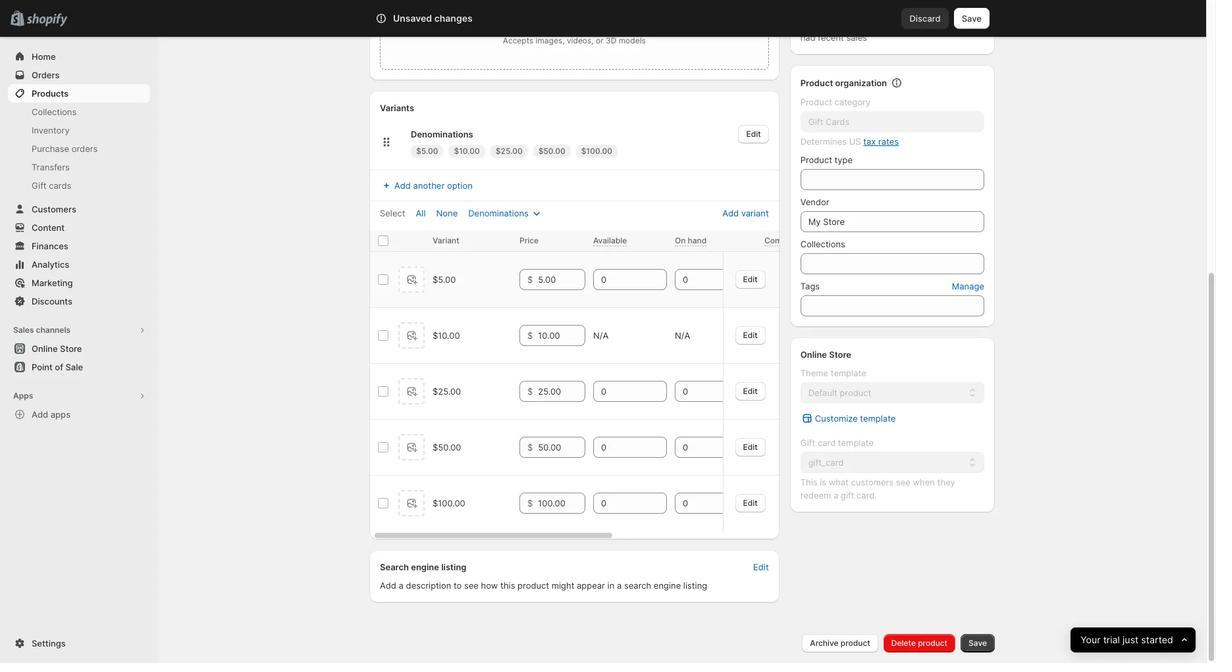 Task type: describe. For each thing, give the bounding box(es) containing it.
edit for edit button for $10.00
[[744, 330, 758, 340]]

analytics
[[32, 259, 69, 270]]

$ for $5.00
[[528, 275, 533, 285]]

options element for edit button related to $25.00
[[433, 387, 461, 397]]

will
[[835, 19, 848, 30]]

appear
[[577, 581, 605, 591]]

started
[[1141, 635, 1174, 646]]

has
[[955, 19, 969, 30]]

options element containing $5.00
[[433, 275, 456, 285]]

collections link
[[8, 103, 150, 121]]

channels
[[36, 325, 71, 335]]

add another option button
[[372, 177, 481, 195]]

category
[[835, 97, 871, 107]]

accepts images, videos, or 3d models
[[503, 36, 646, 45]]

us
[[849, 136, 861, 147]]

videos,
[[567, 36, 594, 45]]

1 horizontal spatial store
[[829, 350, 852, 360]]

select
[[380, 208, 405, 219]]

gift cards
[[32, 180, 71, 191]]

this is what customers see when they redeem a gift card.
[[801, 477, 955, 501]]

content
[[32, 223, 65, 233]]

products link
[[8, 84, 150, 103]]

apps
[[51, 410, 71, 420]]

online inside online store link
[[32, 344, 58, 354]]

2 n/a from the left
[[675, 331, 690, 341]]

cards
[[49, 180, 71, 191]]

0 horizontal spatial listing
[[441, 562, 467, 573]]

determines
[[801, 136, 847, 147]]

1 horizontal spatial $100.00
[[581, 146, 612, 156]]

customers
[[851, 477, 894, 488]]

search for search
[[434, 13, 462, 24]]

0 vertical spatial $10.00
[[454, 146, 480, 156]]

point of sale button
[[0, 358, 158, 377]]

delete product
[[892, 639, 948, 649]]

customers link
[[8, 200, 150, 219]]

point of sale link
[[8, 358, 150, 377]]

is
[[820, 477, 827, 488]]

search
[[624, 581, 651, 591]]

type
[[835, 155, 853, 165]]

tags
[[801, 281, 820, 292]]

see for to
[[464, 581, 479, 591]]

customize
[[815, 414, 858, 424]]

had
[[801, 32, 816, 43]]

1 horizontal spatial collections
[[801, 239, 846, 250]]

gift for gift card template
[[801, 438, 816, 449]]

your trial just started
[[1081, 635, 1174, 646]]

customize template link
[[793, 410, 993, 428]]

theme
[[801, 368, 829, 379]]

determines us tax rates
[[801, 136, 899, 147]]

shopify image
[[26, 14, 67, 27]]

0 vertical spatial denominations
[[411, 129, 473, 140]]

marketing link
[[8, 274, 150, 292]]

online store link
[[8, 340, 150, 358]]

products
[[32, 88, 69, 99]]

0 vertical spatial $5.00
[[416, 146, 438, 156]]

settings
[[32, 639, 66, 649]]

add for add variant
[[723, 208, 739, 219]]

product for default product
[[840, 388, 872, 398]]

add for add another option
[[395, 180, 411, 191]]

this
[[501, 581, 515, 591]]

card.
[[857, 491, 877, 501]]

discard button
[[902, 8, 949, 29]]

edit button
[[739, 125, 769, 144]]

edit for edit dropdown button
[[747, 129, 761, 139]]

settings link
[[8, 635, 150, 653]]

$ for $25.00
[[528, 387, 533, 397]]

gift card template
[[801, 438, 874, 449]]

product inside insights will display when the product has had recent sales
[[921, 19, 953, 30]]

delete product button
[[884, 635, 956, 653]]

point of sale
[[32, 362, 83, 373]]

archive product button
[[802, 635, 878, 653]]

insights
[[801, 19, 832, 30]]

search for search engine listing
[[380, 562, 409, 573]]

available
[[593, 236, 627, 246]]

0 vertical spatial save button
[[954, 8, 990, 29]]

to
[[454, 581, 462, 591]]

product category
[[801, 97, 871, 107]]

add for add apps
[[32, 410, 48, 420]]

sales
[[847, 32, 867, 43]]

$ text field for $100.00
[[538, 493, 585, 514]]

models
[[619, 36, 646, 45]]

tax rates link
[[864, 136, 899, 147]]

theme template
[[801, 368, 867, 379]]

sales
[[13, 325, 34, 335]]

none button
[[428, 204, 466, 223]]

edit button for $10.00
[[736, 326, 766, 345]]

template for theme template
[[831, 368, 867, 379]]

template for customize template
[[860, 414, 896, 424]]

home
[[32, 51, 56, 62]]

recent
[[818, 32, 844, 43]]

$ for $50.00
[[528, 443, 533, 453]]

default product
[[809, 388, 872, 398]]

default
[[809, 388, 838, 398]]

1 vertical spatial $10.00
[[433, 331, 460, 341]]

another
[[413, 180, 445, 191]]

apps
[[13, 391, 33, 401]]

customers
[[32, 204, 76, 215]]

1 n/a from the left
[[593, 331, 609, 341]]

product for archive product
[[841, 639, 871, 649]]

insights will display when the product has had recent sales
[[801, 19, 969, 43]]

sale
[[65, 362, 83, 373]]

archive product
[[810, 639, 871, 649]]

1 vertical spatial listing
[[684, 581, 707, 591]]

point
[[32, 362, 53, 373]]



Task type: locate. For each thing, give the bounding box(es) containing it.
1 vertical spatial engine
[[654, 581, 681, 591]]

1 horizontal spatial search
[[434, 13, 462, 24]]

inventory
[[32, 125, 70, 136]]

1 vertical spatial $25.00
[[433, 387, 461, 397]]

display
[[850, 19, 879, 30]]

search inside the search button
[[434, 13, 462, 24]]

3 options element from the top
[[433, 387, 461, 397]]

might
[[552, 581, 575, 591]]

see for customers
[[896, 477, 911, 488]]

product up customize template on the bottom right of the page
[[840, 388, 872, 398]]

0 horizontal spatial engine
[[411, 562, 439, 573]]

1 options element from the top
[[433, 275, 456, 285]]

product up product category
[[801, 78, 833, 88]]

gift inside gift cards link
[[32, 180, 47, 191]]

1 $ from the top
[[528, 275, 533, 285]]

$ text field for $10.00
[[538, 325, 585, 346]]

variants
[[380, 103, 414, 113]]

discounts
[[32, 296, 72, 307]]

1 vertical spatial collections
[[801, 239, 846, 250]]

see inside this is what customers see when they redeem a gift card.
[[896, 477, 911, 488]]

product for product type
[[801, 155, 832, 165]]

0 vertical spatial $ text field
[[538, 269, 585, 290]]

product for product organization
[[801, 78, 833, 88]]

rates
[[879, 136, 899, 147]]

discard
[[910, 13, 941, 24]]

committed
[[765, 236, 807, 246]]

save right delete product
[[969, 639, 987, 649]]

purchase orders
[[32, 144, 98, 154]]

hand
[[688, 236, 707, 246]]

1 product from the top
[[801, 78, 833, 88]]

0 horizontal spatial $50.00
[[433, 443, 461, 453]]

edit for edit button related to $50.00
[[744, 442, 758, 452]]

customize template
[[815, 414, 896, 424]]

3 product from the top
[[801, 155, 832, 165]]

add apps button
[[8, 406, 150, 424]]

1 horizontal spatial n/a
[[675, 331, 690, 341]]

online store up point of sale
[[32, 344, 82, 354]]

1 vertical spatial $5.00
[[433, 275, 456, 285]]

price
[[520, 236, 539, 246]]

content link
[[8, 219, 150, 237]]

product
[[801, 78, 833, 88], [801, 97, 832, 107], [801, 155, 832, 165]]

$5.00 down variant
[[433, 275, 456, 285]]

add inside button
[[395, 180, 411, 191]]

denominations up add another option
[[411, 129, 473, 140]]

0 horizontal spatial search
[[380, 562, 409, 573]]

product for product category
[[801, 97, 832, 107]]

how
[[481, 581, 498, 591]]

delete
[[892, 639, 916, 649]]

options element for edit button associated with $100.00
[[433, 499, 465, 509]]

0 vertical spatial listing
[[441, 562, 467, 573]]

a inside this is what customers see when they redeem a gift card.
[[834, 491, 839, 501]]

sales channels button
[[8, 321, 150, 340]]

$ text field for $5.00
[[538, 269, 585, 290]]

see right "to"
[[464, 581, 479, 591]]

product down determines
[[801, 155, 832, 165]]

template down customize template on the bottom right of the page
[[838, 438, 874, 449]]

product inside button
[[918, 639, 948, 649]]

save right discard button
[[962, 13, 982, 24]]

description
[[406, 581, 451, 591]]

finances
[[32, 241, 68, 252]]

marketing
[[32, 278, 73, 288]]

Product type text field
[[801, 169, 985, 190]]

finances link
[[8, 237, 150, 256]]

save for topmost save button
[[962, 13, 982, 24]]

add left another
[[395, 180, 411, 191]]

product right delete
[[918, 639, 948, 649]]

3 n/a from the left
[[765, 331, 780, 341]]

or
[[596, 36, 604, 45]]

variant
[[741, 208, 769, 219]]

collections down vendor
[[801, 239, 846, 250]]

$ text field for $50.00
[[538, 437, 585, 458]]

add left variant
[[723, 208, 739, 219]]

product organization
[[801, 78, 887, 88]]

online store up theme template
[[801, 350, 852, 360]]

1 vertical spatial save button
[[961, 635, 995, 653]]

4 $ from the top
[[528, 443, 533, 453]]

listing up "to"
[[441, 562, 467, 573]]

organization
[[835, 78, 887, 88]]

engine right search
[[654, 581, 681, 591]]

5 options element from the top
[[433, 499, 465, 509]]

0 horizontal spatial online store
[[32, 344, 82, 354]]

1 vertical spatial see
[[464, 581, 479, 591]]

$ for $100.00
[[528, 499, 533, 509]]

1 vertical spatial when
[[913, 477, 935, 488]]

store inside button
[[60, 344, 82, 354]]

0 horizontal spatial online
[[32, 344, 58, 354]]

when inside this is what customers see when they redeem a gift card.
[[913, 477, 935, 488]]

unsaved
[[393, 13, 432, 24]]

0 horizontal spatial see
[[464, 581, 479, 591]]

1 $ text field from the top
[[538, 325, 585, 346]]

0 vertical spatial engine
[[411, 562, 439, 573]]

0 vertical spatial when
[[881, 19, 903, 30]]

product right this at the left
[[518, 581, 549, 591]]

options element containing $50.00
[[433, 443, 461, 453]]

transfers
[[32, 162, 70, 173]]

$ text field
[[538, 325, 585, 346], [538, 381, 585, 402]]

None number field
[[593, 269, 647, 290], [675, 269, 729, 290], [593, 381, 647, 402], [675, 381, 729, 402], [593, 437, 647, 458], [675, 437, 729, 458], [593, 493, 647, 514], [675, 493, 729, 514], [593, 269, 647, 290], [675, 269, 729, 290], [593, 381, 647, 402], [675, 381, 729, 402], [593, 437, 647, 458], [675, 437, 729, 458], [593, 493, 647, 514], [675, 493, 729, 514]]

0 horizontal spatial $25.00
[[433, 387, 461, 397]]

add down search engine listing
[[380, 581, 396, 591]]

add for add a description to see how this product might appear in a search engine listing
[[380, 581, 396, 591]]

save for save button to the bottom
[[969, 639, 987, 649]]

card
[[818, 438, 836, 449]]

save button right delete product button
[[961, 635, 995, 653]]

orders link
[[8, 66, 150, 84]]

0 vertical spatial collections
[[32, 107, 77, 117]]

2 product from the top
[[801, 97, 832, 107]]

1 vertical spatial template
[[860, 414, 896, 424]]

trial
[[1103, 635, 1120, 646]]

template inside customize template link
[[860, 414, 896, 424]]

see right customers
[[896, 477, 911, 488]]

of
[[55, 362, 63, 373]]

online store
[[32, 344, 82, 354], [801, 350, 852, 360]]

inventory link
[[8, 121, 150, 140]]

edit for edit button related to $25.00
[[744, 386, 758, 396]]

2 vertical spatial $ text field
[[538, 493, 585, 514]]

add variant button
[[715, 202, 777, 225]]

product right the
[[921, 19, 953, 30]]

product type
[[801, 155, 853, 165]]

template
[[831, 368, 867, 379], [860, 414, 896, 424], [838, 438, 874, 449]]

options element containing $100.00
[[433, 499, 465, 509]]

1 vertical spatial denominations
[[468, 208, 529, 219]]

online
[[32, 344, 58, 354], [801, 350, 827, 360]]

0 horizontal spatial store
[[60, 344, 82, 354]]

0 horizontal spatial when
[[881, 19, 903, 30]]

1 horizontal spatial gift
[[801, 438, 816, 449]]

collections up inventory
[[32, 107, 77, 117]]

save button right discard button
[[954, 8, 990, 29]]

when inside insights will display when the product has had recent sales
[[881, 19, 903, 30]]

1 vertical spatial save
[[969, 639, 987, 649]]

engine up description
[[411, 562, 439, 573]]

0 vertical spatial product
[[801, 78, 833, 88]]

add left apps
[[32, 410, 48, 420]]

save
[[962, 13, 982, 24], [969, 639, 987, 649]]

1 vertical spatial $50.00
[[433, 443, 461, 453]]

when left they
[[913, 477, 935, 488]]

0 horizontal spatial a
[[399, 581, 404, 591]]

on hand
[[675, 236, 707, 246]]

2 $ text field from the top
[[538, 437, 585, 458]]

edit for edit button associated with $100.00
[[744, 498, 758, 508]]

sales channels
[[13, 325, 71, 335]]

edit button for $50.00
[[736, 438, 766, 457]]

1 horizontal spatial online
[[801, 350, 827, 360]]

tax
[[864, 136, 876, 147]]

1 vertical spatial product
[[801, 97, 832, 107]]

3 $ from the top
[[528, 387, 533, 397]]

images,
[[536, 36, 565, 45]]

when
[[881, 19, 903, 30], [913, 477, 935, 488]]

edit button for $100.00
[[736, 494, 766, 513]]

3 $ text field from the top
[[538, 493, 585, 514]]

gift left card
[[801, 438, 816, 449]]

redeem
[[801, 491, 831, 501]]

template right customize
[[860, 414, 896, 424]]

variant
[[433, 236, 459, 246]]

product right archive
[[841, 639, 871, 649]]

2 vertical spatial product
[[801, 155, 832, 165]]

$
[[528, 275, 533, 285], [528, 331, 533, 341], [528, 387, 533, 397], [528, 443, 533, 453], [528, 499, 533, 509]]

2 options element from the top
[[433, 331, 460, 341]]

options element containing $10.00
[[433, 331, 460, 341]]

store up the sale
[[60, 344, 82, 354]]

in
[[608, 581, 615, 591]]

2 horizontal spatial n/a
[[765, 331, 780, 341]]

$ text field
[[538, 269, 585, 290], [538, 437, 585, 458], [538, 493, 585, 514]]

unsaved changes
[[393, 13, 473, 24]]

1 vertical spatial $ text field
[[538, 437, 585, 458]]

store up theme template
[[829, 350, 852, 360]]

product for delete product
[[918, 639, 948, 649]]

product down 'product organization'
[[801, 97, 832, 107]]

1 horizontal spatial online store
[[801, 350, 852, 360]]

when left the
[[881, 19, 903, 30]]

a left gift
[[834, 491, 839, 501]]

template up default product
[[831, 368, 867, 379]]

1 horizontal spatial $25.00
[[496, 146, 523, 156]]

1 vertical spatial $ text field
[[538, 381, 585, 402]]

product inside button
[[841, 639, 871, 649]]

options element for edit button related to $50.00
[[433, 443, 461, 453]]

denominations
[[411, 129, 473, 140], [468, 208, 529, 219]]

a left description
[[399, 581, 404, 591]]

online up point at bottom
[[32, 344, 58, 354]]

what
[[829, 477, 849, 488]]

your
[[1081, 635, 1101, 646]]

0 vertical spatial $ text field
[[538, 325, 585, 346]]

5 $ from the top
[[528, 499, 533, 509]]

accepts
[[503, 36, 534, 45]]

listing right search
[[684, 581, 707, 591]]

0 vertical spatial template
[[831, 368, 867, 379]]

$5.00
[[416, 146, 438, 156], [433, 275, 456, 285]]

1 horizontal spatial see
[[896, 477, 911, 488]]

0 vertical spatial $25.00
[[496, 146, 523, 156]]

2 vertical spatial template
[[838, 438, 874, 449]]

vendor
[[801, 197, 830, 207]]

they
[[938, 477, 955, 488]]

denominations inside dropdown button
[[468, 208, 529, 219]]

gift_card
[[809, 458, 844, 468]]

$ for $10.00
[[528, 331, 533, 341]]

$ text field for $25.00
[[538, 381, 585, 402]]

option
[[447, 180, 473, 191]]

0 vertical spatial search
[[434, 13, 462, 24]]

add a description to see how this product might appear in a search engine listing
[[380, 581, 707, 591]]

$25.00
[[496, 146, 523, 156], [433, 387, 461, 397]]

2 $ from the top
[[528, 331, 533, 341]]

0 horizontal spatial n/a
[[593, 331, 609, 341]]

1 horizontal spatial listing
[[684, 581, 707, 591]]

gift left the cards
[[32, 180, 47, 191]]

transfers link
[[8, 158, 150, 177]]

1 vertical spatial $100.00
[[433, 499, 465, 509]]

options element for edit button for $10.00
[[433, 331, 460, 341]]

$5.00 up add another option button
[[416, 146, 438, 156]]

online up theme
[[801, 350, 827, 360]]

search up description
[[380, 562, 409, 573]]

engine
[[411, 562, 439, 573], [654, 581, 681, 591]]

gift
[[841, 491, 855, 501]]

1 horizontal spatial when
[[913, 477, 935, 488]]

edit button for $25.00
[[736, 382, 766, 401]]

gift for gift cards
[[32, 180, 47, 191]]

0 vertical spatial save
[[962, 13, 982, 24]]

1 vertical spatial search
[[380, 562, 409, 573]]

0 vertical spatial see
[[896, 477, 911, 488]]

0 horizontal spatial $100.00
[[433, 499, 465, 509]]

add another option
[[395, 180, 473, 191]]

edit inside dropdown button
[[747, 129, 761, 139]]

collections inside collections link
[[32, 107, 77, 117]]

1 horizontal spatial $50.00
[[539, 146, 566, 156]]

search engine listing
[[380, 562, 467, 573]]

Product category text field
[[801, 111, 985, 132]]

0 vertical spatial gift
[[32, 180, 47, 191]]

0 horizontal spatial collections
[[32, 107, 77, 117]]

1 vertical spatial gift
[[801, 438, 816, 449]]

0 vertical spatial $100.00
[[581, 146, 612, 156]]

purchase orders link
[[8, 140, 150, 158]]

options element
[[433, 275, 456, 285], [433, 331, 460, 341], [433, 387, 461, 397], [433, 443, 461, 453], [433, 499, 465, 509]]

1 $ text field from the top
[[538, 269, 585, 290]]

1 horizontal spatial a
[[617, 581, 622, 591]]

a right in
[[617, 581, 622, 591]]

0 horizontal spatial gift
[[32, 180, 47, 191]]

this
[[801, 477, 818, 488]]

gift cards link
[[8, 177, 150, 195]]

1 horizontal spatial engine
[[654, 581, 681, 591]]

$50.00
[[539, 146, 566, 156], [433, 443, 461, 453]]

collections
[[32, 107, 77, 117], [801, 239, 846, 250]]

0 vertical spatial $50.00
[[539, 146, 566, 156]]

online store inside button
[[32, 344, 82, 354]]

search right unsaved
[[434, 13, 462, 24]]

options element containing $25.00
[[433, 387, 461, 397]]

purchase
[[32, 144, 69, 154]]

4 options element from the top
[[433, 443, 461, 453]]

denominations up price
[[468, 208, 529, 219]]

2 horizontal spatial a
[[834, 491, 839, 501]]

2 $ text field from the top
[[538, 381, 585, 402]]



Task type: vqa. For each thing, say whether or not it's contained in the screenshot.
SKU
no



